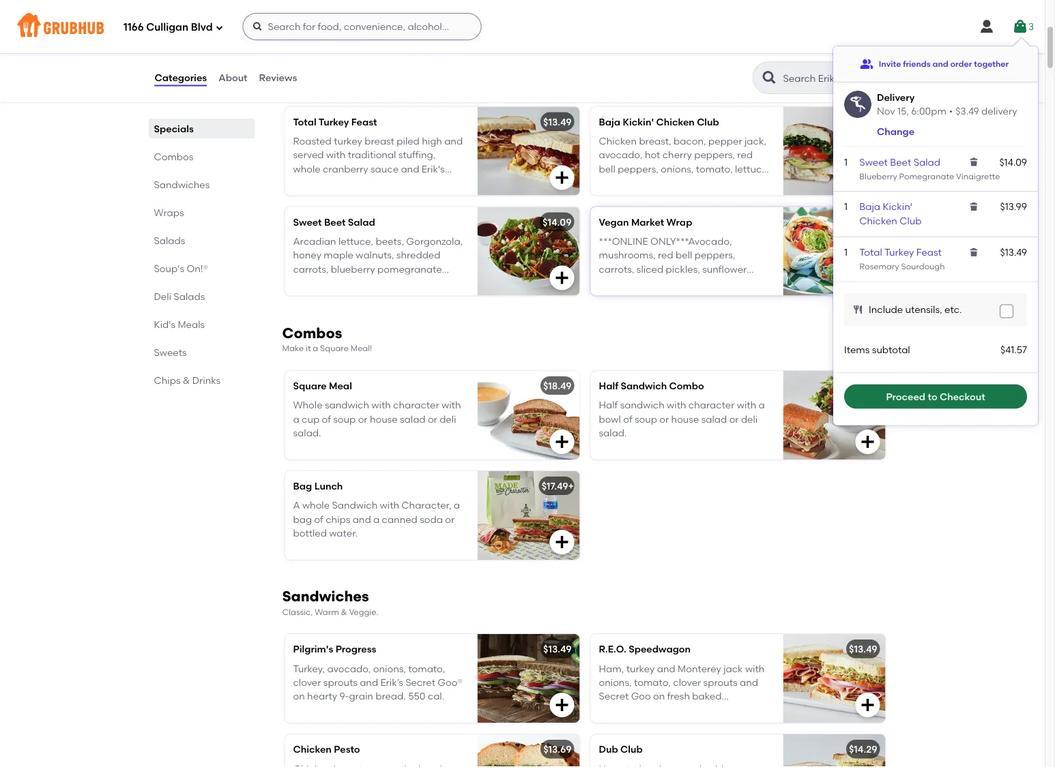 Task type: locate. For each thing, give the bounding box(es) containing it.
0 vertical spatial kickin'
[[623, 116, 654, 128]]

1 vertical spatial goo
[[631, 691, 651, 703]]

salad. for bowl
[[599, 427, 627, 439]]

1 horizontal spatial house
[[671, 414, 699, 425]]

3 1 from the top
[[844, 247, 848, 258]]

1 vertical spatial bread.
[[375, 691, 406, 703]]

house inside half sandwich with character with a bowl of soup or house salad or deli salad.
[[671, 414, 699, 425]]

clover inside ham, turkey and monterey jack with onions, tomato, clover sprouts and secret goo on fresh baked sourdough. 690 cal.
[[673, 677, 701, 689]]

1 vertical spatial baja
[[859, 201, 880, 213]]

1 left baja kickin' chicken club link
[[844, 201, 848, 213]]

and down bell
[[599, 177, 617, 188]]

salad. inside half sandwich with character with a bowl of soup or house salad or deli salad.
[[599, 427, 627, 439]]

specials for specials
[[154, 123, 194, 134]]

character inside half sandwich with character with a bowl of soup or house salad or deli salad.
[[689, 400, 735, 411]]

2 house from the left
[[671, 414, 699, 425]]

secret inside ham, turkey and monterey jack with onions, tomato, clover sprouts and secret goo on fresh baked sourdough. 690 cal.
[[599, 691, 629, 703]]

1 vertical spatial whole
[[302, 500, 330, 512]]

sandwich up chips
[[332, 500, 378, 512]]

peppers,
[[694, 149, 735, 161], [618, 163, 659, 175]]

bread. down erik's
[[375, 691, 406, 703]]

0 horizontal spatial $13.99
[[849, 116, 877, 128]]

sweet beet salad image
[[477, 207, 580, 296]]

square
[[320, 344, 349, 353], [293, 380, 327, 392]]

avocado, down progress
[[327, 663, 371, 675]]

salad. down "bowl"
[[599, 427, 627, 439]]

a
[[293, 500, 300, 512]]

$18.49
[[543, 380, 572, 392]]

0 vertical spatial 1
[[844, 156, 848, 168]]

1 horizontal spatial sandwich
[[621, 380, 667, 392]]

1 horizontal spatial baja
[[859, 201, 880, 213]]

6:00pm
[[911, 105, 947, 117]]

goo
[[325, 177, 345, 188], [631, 691, 651, 703]]

sweet beet salad up blueberry
[[859, 156, 940, 168]]

sweet up blueberry
[[859, 156, 888, 168]]

salad.
[[293, 427, 321, 439], [599, 427, 627, 439]]

turkey up traditional
[[334, 135, 362, 147]]

2 half from the top
[[599, 400, 618, 411]]

with inside a whole sandwich with character, a bag of chips and a canned soda or bottled water.
[[380, 500, 399, 512]]

clover inside turkey, avocado, onions, tomato, clover sprouts and erik's secret goo® on hearty 9-grain bread. 550 cal.
[[293, 677, 321, 689]]

1 vertical spatial baja kickin' chicken club
[[859, 201, 922, 227]]

secret up sourdough
[[293, 177, 323, 188]]

invite friends and order together button
[[860, 52, 1009, 76]]

baja kickin' chicken club link
[[859, 201, 922, 227]]

1 horizontal spatial sandwiches
[[282, 588, 369, 606]]

combo
[[669, 380, 704, 392]]

ham,
[[599, 663, 624, 675]]

cranberry
[[323, 163, 368, 175]]

1 horizontal spatial deli
[[741, 414, 758, 425]]

0 vertical spatial turkey
[[319, 116, 349, 128]]

1 deli from the left
[[440, 414, 456, 425]]

0 vertical spatial bread.
[[345, 191, 376, 202]]

whole sandwich with character with a cup of soup or house salad or deli salad.
[[293, 400, 461, 439]]

1 horizontal spatial turkey
[[626, 663, 655, 675]]

nov
[[877, 105, 895, 117]]

about
[[219, 72, 247, 84]]

total turkey feast inside tooltip
[[859, 247, 942, 258]]

bread. down sliced
[[345, 191, 376, 202]]

tomato, up peppered
[[696, 163, 733, 175]]

served
[[293, 149, 324, 161]]

0 horizontal spatial salad
[[348, 216, 375, 228]]

kid's meals
[[154, 319, 205, 330]]

warm.
[[680, 191, 709, 202]]

baked
[[692, 691, 722, 703]]

0 horizontal spatial sweet beet salad
[[293, 216, 375, 228]]

beet up blueberry
[[890, 156, 911, 168]]

0 horizontal spatial feast
[[351, 116, 377, 128]]

club right 'dub'
[[620, 744, 643, 756]]

1 salad. from the left
[[293, 427, 321, 439]]

1 vertical spatial secret
[[405, 677, 435, 689]]

1 left total turkey feast link
[[844, 247, 848, 258]]

turkey down r.e.o. speedwagon
[[626, 663, 655, 675]]

baja inside baja kickin' chicken club
[[859, 201, 880, 213]]

turkey,
[[293, 663, 325, 675]]

feast
[[351, 116, 377, 128], [916, 247, 942, 258]]

combos for combos make it a square meal!
[[282, 325, 342, 342]]

deli for whole sandwich with character with a cup of soup or house salad or deli salad.
[[440, 414, 456, 425]]

$3.49
[[956, 105, 979, 117]]

1 vertical spatial turkey
[[884, 247, 914, 258]]

and inside chicken breast, bacon, pepper jack, avocado, hot cherry peppers, red bell peppers, onions, tomato, lettuce and jalapeno ranch on a peppered onion roll. served warm.
[[599, 177, 617, 188]]

half inside half sandwich with character with a bowl of soup or house salad or deli salad.
[[599, 400, 618, 411]]

2 soup from the left
[[635, 414, 657, 425]]

sweet beet salad up arcadian
[[293, 216, 375, 228]]

clover
[[293, 677, 321, 689], [673, 677, 701, 689]]

1 horizontal spatial avocado,
[[599, 149, 643, 161]]

feast up breast
[[351, 116, 377, 128]]

specials up combos tab
[[154, 123, 194, 134]]

2 vertical spatial tomato,
[[634, 677, 671, 689]]

search icon image
[[761, 70, 778, 86]]

salad. inside whole sandwich with character with a cup of soup or house salad or deli salad.
[[293, 427, 321, 439]]

0 horizontal spatial beet
[[324, 216, 346, 228]]

sandwich inside a whole sandwich with character, a bag of chips and a canned soda or bottled water.
[[332, 500, 378, 512]]

sliced
[[362, 177, 388, 188]]

2 deli from the left
[[741, 414, 758, 425]]

sweets tab
[[154, 345, 249, 360]]

chicken left pesto
[[293, 744, 332, 756]]

cal. right 560
[[367, 277, 384, 289]]

1 horizontal spatial tomato,
[[634, 677, 671, 689]]

and left order
[[933, 59, 948, 69]]

1 1 from the top
[[844, 156, 848, 168]]

specials up limited at the left top
[[282, 60, 344, 78]]

0 horizontal spatial clover
[[293, 677, 321, 689]]

peppers, down pepper
[[694, 149, 735, 161]]

0 horizontal spatial peppers,
[[618, 163, 659, 175]]

Search Erik's DeliCafe search field
[[782, 72, 886, 85]]

meal
[[329, 380, 352, 392]]

combos inside combos make it a square meal!
[[282, 325, 342, 342]]

1 vertical spatial beet
[[324, 216, 346, 228]]

ham, turkey and monterey jack with onions, tomato, clover sprouts and secret goo on fresh baked sourdough. 690 cal.
[[599, 663, 765, 717]]

0 vertical spatial &
[[183, 375, 190, 386]]

1 horizontal spatial beet
[[890, 156, 911, 168]]

avocado, inside chicken breast, bacon, pepper jack, avocado, hot cherry peppers, red bell peppers, onions, tomato, lettuce and jalapeno ranch on a peppered onion roll. served warm.
[[599, 149, 643, 161]]

kickin' down blueberry
[[883, 201, 912, 213]]

speedwagon
[[629, 644, 691, 656]]

tomato, up goo®
[[408, 663, 445, 675]]

house inside whole sandwich with character with a cup of soup or house salad or deli salad.
[[370, 414, 398, 425]]

total
[[293, 116, 316, 128], [859, 247, 882, 258]]

2 sandwich from the left
[[620, 400, 665, 411]]

baja kickin' chicken club down blueberry
[[859, 201, 922, 227]]

pomegranate
[[899, 172, 954, 181]]

classic,
[[282, 607, 313, 617]]

sandwich inside half sandwich with character with a bowl of soup or house salad or deli salad.
[[620, 400, 665, 411]]

secret inside turkey, avocado, onions, tomato, clover sprouts and erik's secret goo® on hearty 9-grain bread. 550 cal.
[[405, 677, 435, 689]]

& right chips
[[183, 375, 190, 386]]

0 vertical spatial sandwiches
[[154, 179, 210, 190]]

baja up $11.49 at the right of page
[[859, 201, 880, 213]]

1 salad from the left
[[400, 414, 426, 425]]

and down jack
[[740, 677, 758, 689]]

chips & drinks
[[154, 375, 221, 386]]

soup inside whole sandwich with character with a cup of soup or house salad or deli salad.
[[333, 414, 356, 425]]

deli inside whole sandwich with character with a cup of soup or house salad or deli salad.
[[440, 414, 456, 425]]

utensils,
[[905, 304, 942, 315]]

1 horizontal spatial goo
[[631, 691, 651, 703]]

on left "hearty"
[[293, 691, 305, 703]]

club up pepper
[[697, 116, 719, 128]]

tomato, inside chicken breast, bacon, pepper jack, avocado, hot cherry peppers, red bell peppers, onions, tomato, lettuce and jalapeno ranch on a peppered onion roll. served warm.
[[696, 163, 733, 175]]

0 horizontal spatial &
[[183, 375, 190, 386]]

proceed to checkout button
[[844, 385, 1027, 409]]

2 sprouts from the left
[[703, 677, 737, 689]]

whole up bag
[[302, 500, 330, 512]]

onions, down ham,
[[599, 677, 632, 689]]

kickin' inside baja kickin' chicken club
[[883, 201, 912, 213]]

0 horizontal spatial salad
[[400, 414, 426, 425]]

sandwich inside whole sandwich with character with a cup of soup or house salad or deli salad.
[[325, 400, 369, 411]]

salad up lettuce,
[[348, 216, 375, 228]]

kid's meals tab
[[154, 317, 249, 332]]

2 salad from the left
[[701, 414, 727, 425]]

$13.49 for ham, turkey and monterey jack with onions, tomato, clover sprouts and secret goo on fresh baked sourdough. 690 cal.
[[849, 644, 877, 656]]

& right warm
[[341, 607, 347, 617]]

1 soup from the left
[[333, 414, 356, 425]]

a inside combos make it a square meal!
[[313, 344, 318, 353]]

sprouts up the 9-
[[323, 677, 357, 689]]

1 vertical spatial half
[[599, 400, 618, 411]]

maple
[[324, 249, 353, 261]]

of inside half sandwich with character with a bowl of soup or house salad or deli salad.
[[623, 414, 632, 425]]

1 horizontal spatial soup
[[635, 414, 657, 425]]

baja kickin' chicken club up breast,
[[599, 116, 719, 128]]

cal. right 550
[[428, 691, 444, 703]]

0 horizontal spatial tomato,
[[408, 663, 445, 675]]

character for half sandwich combo
[[689, 400, 735, 411]]

1 horizontal spatial $14.09
[[999, 156, 1027, 168]]

chicken inside baja kickin' chicken club
[[859, 215, 897, 227]]

2 vertical spatial secret
[[599, 691, 629, 703]]

onions,
[[661, 163, 694, 175], [373, 663, 406, 675], [599, 677, 632, 689]]

people icon image
[[860, 57, 873, 71]]

turkey inside ham, turkey and monterey jack with onions, tomato, clover sprouts and secret goo on fresh baked sourdough. 690 cal.
[[626, 663, 655, 675]]

of inside whole sandwich with character with a cup of soup or house salad or deli salad.
[[322, 414, 331, 425]]

cal. inside ham, turkey and monterey jack with onions, tomato, clover sprouts and secret goo on fresh baked sourdough. 690 cal.
[[672, 705, 689, 717]]

kickin' up breast,
[[623, 116, 654, 128]]

half sandwich with character with a bowl of soup or house salad or deli salad.
[[599, 400, 765, 439]]

combos up sandwiches tab
[[154, 151, 193, 162]]

bread. inside turkey, avocado, onions, tomato, clover sprouts and erik's secret goo® on hearty 9-grain bread. 550 cal.
[[375, 691, 406, 703]]

$14.09 left vegan
[[543, 216, 572, 228]]

baja kickin' chicken club
[[599, 116, 719, 128], [859, 201, 922, 227]]

turkey inside tooltip
[[884, 247, 914, 258]]

0 vertical spatial secret
[[293, 177, 323, 188]]

clover down turkey, on the left bottom of the page
[[293, 677, 321, 689]]

whole down served at the left
[[293, 163, 321, 175]]

square right it
[[320, 344, 349, 353]]

kickin'
[[623, 116, 654, 128], [883, 201, 912, 213]]

chicken breast, bacon, pepper jack, avocado, hot cherry peppers, red bell peppers, onions, tomato, lettuce and jalapeno ranch on a peppered onion roll. served warm.
[[599, 135, 768, 202]]

1 for total
[[844, 247, 848, 258]]

$13.99
[[849, 116, 877, 128], [1000, 201, 1027, 213]]

square inside combos make it a square meal!
[[320, 344, 349, 353]]

with inside ham, turkey and monterey jack with onions, tomato, clover sprouts and secret goo on fresh baked sourdough. 690 cal.
[[745, 663, 765, 675]]

blvd
[[191, 21, 213, 34]]

1 vertical spatial $14.09
[[543, 216, 572, 228]]

1 horizontal spatial secret
[[405, 677, 435, 689]]

sprouts inside ham, turkey and monterey jack with onions, tomato, clover sprouts and secret goo on fresh baked sourdough. 690 cal.
[[703, 677, 737, 689]]

feast up sourdough
[[916, 247, 942, 258]]

total turkey feast image
[[477, 107, 580, 196]]

1 horizontal spatial sweet beet salad
[[859, 156, 940, 168]]

0 vertical spatial baja kickin' chicken club
[[599, 116, 719, 128]]

include
[[869, 304, 903, 315]]

items
[[844, 344, 870, 355]]

1 sprouts from the left
[[323, 677, 357, 689]]

club up total turkey feast link
[[900, 215, 922, 227]]

on inside roasted turkey breast piled high and served with traditional stuffing, whole cranberry sauce and erik's secret goo on sliced rosemary sourdough bread.  810 cal.
[[347, 177, 359, 188]]

only.
[[353, 79, 371, 89]]

1 horizontal spatial salad
[[701, 414, 727, 425]]

2 salad. from the left
[[599, 427, 627, 439]]

0 vertical spatial $14.09
[[999, 156, 1027, 168]]

salad. for cup
[[293, 427, 321, 439]]

0 horizontal spatial goo
[[325, 177, 345, 188]]

tomato, inside ham, turkey and monterey jack with onions, tomato, clover sprouts and secret goo on fresh baked sourdough. 690 cal.
[[634, 677, 671, 689]]

delivery nov 15, 6:00pm • $3.49 delivery
[[877, 91, 1017, 117]]

secret up 550
[[405, 677, 435, 689]]

delivery icon image
[[844, 91, 872, 118]]

1 vertical spatial $13.99
[[1000, 201, 1027, 213]]

salad inside half sandwich with character with a bowl of soup or house salad or deli salad.
[[701, 414, 727, 425]]

sandwiches inside sandwiches classic, warm & veggie.
[[282, 588, 369, 606]]

tomato, inside turkey, avocado, onions, tomato, clover sprouts and erik's secret goo® on hearty 9-grain bread. 550 cal.
[[408, 663, 445, 675]]

goo up sourdough.
[[631, 691, 651, 703]]

chicken up bell
[[599, 135, 637, 147]]

0 horizontal spatial specials
[[154, 123, 194, 134]]

specials
[[282, 60, 344, 78], [154, 123, 194, 134]]

chicken up total turkey feast link
[[859, 215, 897, 227]]

half for half sandwich combo
[[599, 380, 618, 392]]

goo inside roasted turkey breast piled high and served with traditional stuffing, whole cranberry sauce and erik's secret goo on sliced rosemary sourdough bread.  810 cal.
[[325, 177, 345, 188]]

of right bag
[[314, 514, 323, 525]]

cal.
[[395, 191, 412, 202], [367, 277, 384, 289], [428, 691, 444, 703], [672, 705, 689, 717]]

1 vertical spatial kickin'
[[883, 201, 912, 213]]

svg image
[[252, 21, 263, 32], [215, 24, 224, 32], [969, 157, 979, 168], [860, 170, 876, 186], [969, 247, 979, 258], [860, 270, 876, 286], [1003, 307, 1011, 316], [860, 434, 876, 450], [554, 698, 570, 714]]

with inside roasted turkey breast piled high and served with traditional stuffing, whole cranberry sauce and erik's secret goo on sliced rosemary sourdough bread.  810 cal.
[[326, 149, 346, 161]]

salads up "soup's"
[[154, 235, 185, 246]]

soup down the half sandwich combo
[[635, 414, 657, 425]]

turkey up roasted
[[319, 116, 349, 128]]

secret
[[293, 177, 323, 188], [405, 677, 435, 689], [599, 691, 629, 703]]

15,
[[898, 105, 909, 117]]

0 horizontal spatial sprouts
[[323, 677, 357, 689]]

onions, down 'cherry'
[[661, 163, 694, 175]]

sandwiches classic, warm & veggie.
[[282, 588, 378, 617]]

total up rosemary
[[859, 247, 882, 258]]

1 vertical spatial salads
[[174, 291, 205, 302]]

tooltip
[[833, 38, 1038, 426]]

half sandwich combo image
[[783, 371, 886, 460]]

0 horizontal spatial baja
[[599, 116, 620, 128]]

onions, inside turkey, avocado, onions, tomato, clover sprouts and erik's secret goo® on hearty 9-grain bread. 550 cal.
[[373, 663, 406, 675]]

rosemary
[[391, 177, 434, 188]]

$13.69
[[543, 744, 572, 756]]

1 vertical spatial onions,
[[373, 663, 406, 675]]

and inside a whole sandwich with character, a bag of chips and a canned soda or bottled water.
[[353, 514, 371, 525]]

bag
[[293, 481, 312, 492]]

baja up bell
[[599, 116, 620, 128]]

total turkey feast up rosemary sourdough
[[859, 247, 942, 258]]

sandwich down the half sandwich combo
[[620, 400, 665, 411]]

sauce
[[371, 163, 399, 175]]

1 horizontal spatial total
[[859, 247, 882, 258]]

1 clover from the left
[[293, 677, 321, 689]]

beet up arcadian
[[324, 216, 346, 228]]

deli salads
[[154, 291, 205, 302]]

0 vertical spatial total
[[293, 116, 316, 128]]

0 vertical spatial sweet
[[859, 156, 888, 168]]

2 horizontal spatial tomato,
[[696, 163, 733, 175]]

soup for bowl
[[635, 414, 657, 425]]

wrap
[[666, 216, 692, 228]]

0 vertical spatial whole
[[293, 163, 321, 175]]

secret up sourdough.
[[599, 691, 629, 703]]

kid's
[[154, 319, 175, 330]]

0 vertical spatial baja
[[599, 116, 620, 128]]

0 vertical spatial goo
[[325, 177, 345, 188]]

turkey inside roasted turkey breast piled high and served with traditional stuffing, whole cranberry sauce and erik's secret goo on sliced rosemary sourdough bread.  810 cal.
[[334, 135, 362, 147]]

specials inside specials for a limited time only.
[[282, 60, 344, 78]]

onions, up erik's
[[373, 663, 406, 675]]

of right "bowl"
[[623, 414, 632, 425]]

combos inside tab
[[154, 151, 193, 162]]

of inside a whole sandwich with character, a bag of chips and a canned soda or bottled water.
[[314, 514, 323, 525]]

1166
[[124, 21, 144, 34]]

0 vertical spatial square
[[320, 344, 349, 353]]

0 horizontal spatial avocado,
[[327, 663, 371, 675]]

tomato, up the '690'
[[634, 677, 671, 689]]

sourdough.
[[599, 705, 651, 717]]

blueberry
[[331, 263, 375, 275]]

sandwiches up warm
[[282, 588, 369, 606]]

club inside baja kickin' chicken club
[[900, 215, 922, 227]]

soda
[[420, 514, 443, 525]]

erik's
[[422, 163, 445, 175]]

sandwiches up the 'wraps'
[[154, 179, 210, 190]]

salads right deli
[[174, 291, 205, 302]]

character inside whole sandwich with character with a cup of soup or house salad or deli salad.
[[393, 400, 439, 411]]

deli for half sandwich with character with a bowl of soup or house salad or deli salad.
[[741, 414, 758, 425]]

sprouts down jack
[[703, 677, 737, 689]]

on down cranberry on the left top of the page
[[347, 177, 359, 188]]

dub
[[599, 744, 618, 756]]

honey
[[293, 249, 321, 261]]

1 horizontal spatial &
[[341, 607, 347, 617]]

2 1 from the top
[[844, 201, 848, 213]]

combos up it
[[282, 325, 342, 342]]

1 horizontal spatial feast
[[916, 247, 942, 258]]

1 vertical spatial club
[[900, 215, 922, 227]]

salad up 'pomegranate'
[[914, 156, 940, 168]]

sweet beet salad link
[[859, 156, 940, 168]]

limited
[[304, 79, 331, 89]]

clover up fresh
[[673, 677, 701, 689]]

baja kickin' chicken club image
[[783, 107, 886, 196]]

0 horizontal spatial sandwich
[[332, 500, 378, 512]]

0 horizontal spatial sweet
[[293, 216, 322, 228]]

cal. down rosemary
[[395, 191, 412, 202]]

proceed to checkout
[[886, 391, 985, 403]]

sandwich left combo
[[621, 380, 667, 392]]

cal. inside roasted turkey breast piled high and served with traditional stuffing, whole cranberry sauce and erik's secret goo on sliced rosemary sourdough bread.  810 cal.
[[395, 191, 412, 202]]

turkey up rosemary sourdough
[[884, 247, 914, 258]]

1 horizontal spatial club
[[697, 116, 719, 128]]

of right cup
[[322, 414, 331, 425]]

1 horizontal spatial combos
[[282, 325, 342, 342]]

erik's
[[380, 677, 403, 689]]

1 sandwich from the left
[[325, 400, 369, 411]]

avocado, up bell
[[599, 149, 643, 161]]

and up the grain
[[360, 677, 378, 689]]

cal. down fresh
[[672, 705, 689, 717]]

peppers, up the jalapeno
[[618, 163, 659, 175]]

1 vertical spatial 1
[[844, 201, 848, 213]]

specials inside "tab"
[[154, 123, 194, 134]]

2 clover from the left
[[673, 677, 701, 689]]

total turkey feast link
[[859, 247, 942, 258]]

and up water.
[[353, 514, 371, 525]]

on up the '690'
[[653, 691, 665, 703]]

0 vertical spatial tomato,
[[696, 163, 733, 175]]

1 horizontal spatial turkey
[[884, 247, 914, 258]]

square up the whole
[[293, 380, 327, 392]]

2 character from the left
[[689, 400, 735, 411]]

sweet up arcadian
[[293, 216, 322, 228]]

cup
[[302, 414, 319, 425]]

svg image
[[979, 18, 995, 35], [1012, 18, 1028, 35], [554, 170, 570, 186], [969, 201, 979, 212], [554, 270, 570, 286], [852, 304, 863, 315], [554, 434, 570, 450], [554, 534, 570, 551], [860, 698, 876, 714]]

$14.09 up vinaigrette on the right top of page
[[999, 156, 1027, 168]]

1 horizontal spatial clover
[[673, 677, 701, 689]]

total up roasted
[[293, 116, 316, 128]]

0 horizontal spatial sandwiches
[[154, 179, 210, 190]]

0 horizontal spatial kickin'
[[623, 116, 654, 128]]

half sandwich combo
[[599, 380, 704, 392]]

on up warm.
[[692, 177, 704, 188]]

+
[[568, 481, 574, 492]]

sandwiches inside sandwiches tab
[[154, 179, 210, 190]]

pomegranate
[[377, 263, 442, 275]]

house for sandwich
[[671, 414, 699, 425]]

2 vertical spatial 1
[[844, 247, 848, 258]]

specials for specials for a limited time only.
[[282, 60, 344, 78]]

1 left "sweet beet salad" link
[[844, 156, 848, 168]]

1 horizontal spatial baja kickin' chicken club
[[859, 201, 922, 227]]

vegan market wrap image
[[783, 207, 886, 296]]

1 half from the top
[[599, 380, 618, 392]]

1 horizontal spatial total turkey feast
[[859, 247, 942, 258]]

salads inside salads tab
[[154, 235, 185, 246]]

1 vertical spatial tomato,
[[408, 663, 445, 675]]

sweet beet salad
[[859, 156, 940, 168], [293, 216, 375, 228]]

salad. down cup
[[293, 427, 321, 439]]

goo down cranberry on the left top of the page
[[325, 177, 345, 188]]

total turkey feast up roasted
[[293, 116, 377, 128]]

1 horizontal spatial $13.99
[[1000, 201, 1027, 213]]

1 character from the left
[[393, 400, 439, 411]]

deli inside half sandwich with character with a bowl of soup or house salad or deli salad.
[[741, 414, 758, 425]]

sandwiches
[[154, 179, 210, 190], [282, 588, 369, 606]]

0 horizontal spatial soup
[[333, 414, 356, 425]]

0 vertical spatial half
[[599, 380, 618, 392]]

chicken inside chicken breast, bacon, pepper jack, avocado, hot cherry peppers, red bell peppers, onions, tomato, lettuce and jalapeno ranch on a peppered onion roll. served warm.
[[599, 135, 637, 147]]

1 horizontal spatial sandwich
[[620, 400, 665, 411]]

deli
[[154, 291, 171, 302]]

0 horizontal spatial house
[[370, 414, 398, 425]]

1 horizontal spatial character
[[689, 400, 735, 411]]

whole
[[293, 163, 321, 175], [302, 500, 330, 512]]

690
[[653, 705, 670, 717]]

soup down meal
[[333, 414, 356, 425]]

character
[[393, 400, 439, 411], [689, 400, 735, 411]]

soup for cup
[[333, 414, 356, 425]]

1 house from the left
[[370, 414, 398, 425]]

salad inside whole sandwich with character with a cup of soup or house salad or deli salad.
[[400, 414, 426, 425]]

soup's on!® tab
[[154, 261, 249, 276]]

sandwich down meal
[[325, 400, 369, 411]]

pilgrim's progress image
[[477, 635, 580, 724]]

soup inside half sandwich with character with a bowl of soup or house salad or deli salad.
[[635, 414, 657, 425]]

2 horizontal spatial onions,
[[661, 163, 694, 175]]



Task type: vqa. For each thing, say whether or not it's contained in the screenshot.


Task type: describe. For each thing, give the bounding box(es) containing it.
rosemary sourdough
[[859, 262, 945, 272]]

secret inside roasted turkey breast piled high and served with traditional stuffing, whole cranberry sauce and erik's secret goo on sliced rosemary sourdough bread.  810 cal.
[[293, 177, 323, 188]]

of for bowl
[[623, 414, 632, 425]]

it
[[306, 344, 311, 353]]

0 horizontal spatial total
[[293, 116, 316, 128]]

of for cup
[[322, 414, 331, 425]]

a inside specials for a limited time only.
[[297, 79, 302, 89]]

turkey for with
[[334, 135, 362, 147]]

lettuce,
[[338, 236, 373, 247]]

and up rosemary
[[401, 163, 419, 175]]

turkey, avocado, onions, tomato, clover sprouts and erik's secret goo® on hearty 9-grain bread. 550 cal.
[[293, 663, 463, 703]]

560
[[348, 277, 365, 289]]

rosemary
[[859, 262, 899, 272]]

lettuce
[[735, 163, 768, 175]]

pilgrim's
[[293, 644, 333, 656]]

goo inside ham, turkey and monterey jack with onions, tomato, clover sprouts and secret goo on fresh baked sourdough. 690 cal.
[[631, 691, 651, 703]]

peppered
[[715, 177, 761, 188]]

1 vertical spatial peppers,
[[618, 163, 659, 175]]

bread. inside roasted turkey breast piled high and served with traditional stuffing, whole cranberry sauce and erik's secret goo on sliced rosemary sourdough bread.  810 cal.
[[345, 191, 376, 202]]

a inside chicken breast, bacon, pepper jack, avocado, hot cherry peppers, red bell peppers, onions, tomato, lettuce and jalapeno ranch on a peppered onion roll. served warm.
[[706, 177, 713, 188]]

half for half sandwich with character with a bowl of soup or house salad or deli salad.
[[599, 400, 618, 411]]

delivery
[[877, 91, 915, 103]]

deli salads tab
[[154, 289, 249, 304]]

cal. inside turkey, avocado, onions, tomato, clover sprouts and erik's secret goo® on hearty 9-grain bread. 550 cal.
[[428, 691, 444, 703]]

on inside ham, turkey and monterey jack with onions, tomato, clover sprouts and secret goo on fresh baked sourdough. 690 cal.
[[653, 691, 665, 703]]

$13.49 for roasted turkey breast piled high and served with traditional stuffing, whole cranberry sauce and erik's secret goo on sliced rosemary sourdough bread.  810 cal.
[[543, 116, 572, 128]]

subtotal
[[872, 344, 910, 355]]

sandwich for meal
[[325, 400, 369, 411]]

to
[[928, 391, 937, 403]]

vinaigrette.
[[293, 277, 346, 289]]

$14.99
[[849, 380, 877, 392]]

together
[[974, 59, 1009, 69]]

drinks
[[192, 375, 221, 386]]

1166 culligan blvd
[[124, 21, 213, 34]]

on inside turkey, avocado, onions, tomato, clover sprouts and erik's secret goo® on hearty 9-grain bread. 550 cal.
[[293, 691, 305, 703]]

cal. inside arcadian lettuce, beets, gorgonzola, honey maple walnuts, shredded carrots, blueberry pomegranate vinaigrette.  560 cal.
[[367, 277, 384, 289]]

meal!
[[351, 344, 372, 353]]

$13.49 for turkey, avocado, onions, tomato, clover sprouts and erik's secret goo® on hearty 9-grain bread. 550 cal.
[[543, 644, 572, 656]]

$14.09 inside tooltip
[[999, 156, 1027, 168]]

1 horizontal spatial sweet
[[859, 156, 888, 168]]

time
[[333, 79, 351, 89]]

9-
[[339, 691, 349, 703]]

warm
[[315, 607, 339, 617]]

0 horizontal spatial $14.09
[[543, 216, 572, 228]]

goo®
[[438, 677, 463, 689]]

svg image inside 3 button
[[1012, 18, 1028, 35]]

stuffing,
[[398, 149, 436, 161]]

1 vertical spatial total
[[859, 247, 882, 258]]

vinaigrette
[[956, 172, 1000, 181]]

include utensils, etc.
[[869, 304, 962, 315]]

combos for combos
[[154, 151, 193, 162]]

blueberry
[[859, 172, 897, 181]]

bag lunch image
[[477, 472, 580, 560]]

sandwiches tab
[[154, 177, 249, 192]]

main navigation navigation
[[0, 0, 1045, 53]]

specials tab
[[154, 121, 249, 136]]

served
[[646, 191, 678, 202]]

and inside button
[[933, 59, 948, 69]]

items subtotal
[[844, 344, 910, 355]]

on!®
[[187, 263, 208, 274]]

chips
[[326, 514, 350, 525]]

a inside whole sandwich with character with a cup of soup or house salad or deli salad.
[[293, 414, 299, 425]]

0 horizontal spatial total turkey feast
[[293, 116, 377, 128]]

a inside half sandwich with character with a bowl of soup or house salad or deli salad.
[[759, 400, 765, 411]]

& inside sandwiches classic, warm & veggie.
[[341, 607, 347, 617]]

carrots,
[[293, 263, 329, 275]]

jalapeno
[[620, 177, 660, 188]]

character for square meal
[[393, 400, 439, 411]]

chicken up bacon,
[[656, 116, 695, 128]]

0 horizontal spatial turkey
[[319, 116, 349, 128]]

sandwiches for sandwiches
[[154, 179, 210, 190]]

vegan
[[599, 216, 629, 228]]

square meal
[[293, 380, 352, 392]]

r.e.o. speedwagon image
[[783, 635, 886, 724]]

breast,
[[639, 135, 671, 147]]

onions, inside ham, turkey and monterey jack with onions, tomato, clover sprouts and secret goo on fresh baked sourdough. 690 cal.
[[599, 677, 632, 689]]

550
[[408, 691, 425, 703]]

blueberry pomegranate vinaigrette
[[859, 172, 1000, 181]]

sandwich for sandwich
[[620, 400, 665, 411]]

grain
[[349, 691, 373, 703]]

bag lunch
[[293, 481, 343, 492]]

combos tab
[[154, 149, 249, 164]]

1 vertical spatial sweet
[[293, 216, 322, 228]]

chicken pesto image
[[477, 735, 580, 768]]

1 vertical spatial feast
[[916, 247, 942, 258]]

1 vertical spatial square
[[293, 380, 327, 392]]

ranch
[[663, 177, 690, 188]]

and right high
[[444, 135, 463, 147]]

water.
[[329, 528, 358, 539]]

progress
[[336, 644, 376, 656]]

and inside turkey, avocado, onions, tomato, clover sprouts and erik's secret goo® on hearty 9-grain bread. 550 cal.
[[360, 677, 378, 689]]

fresh
[[667, 691, 690, 703]]

tooltip containing delivery
[[833, 38, 1038, 426]]

of for bag
[[314, 514, 323, 525]]

whole inside roasted turkey breast piled high and served with traditional stuffing, whole cranberry sauce and erik's secret goo on sliced rosemary sourdough bread.  810 cal.
[[293, 163, 321, 175]]

soup's
[[154, 263, 184, 274]]

cherry
[[663, 149, 692, 161]]

Search for food, convenience, alcohol... search field
[[243, 13, 482, 40]]

turkey for tomato,
[[626, 663, 655, 675]]

chips & drinks tab
[[154, 373, 249, 388]]

and down the speedwagon
[[657, 663, 675, 675]]

for
[[282, 79, 295, 89]]

traditional
[[348, 149, 396, 161]]

0 vertical spatial feast
[[351, 116, 377, 128]]

r.e.o.
[[599, 644, 626, 656]]

salads tab
[[154, 233, 249, 248]]

invite friends and order together
[[879, 59, 1009, 69]]

hearty
[[307, 691, 337, 703]]

bell
[[599, 163, 615, 175]]

bottled
[[293, 528, 327, 539]]

pesto
[[334, 744, 360, 756]]

sprouts inside turkey, avocado, onions, tomato, clover sprouts and erik's secret goo® on hearty 9-grain bread. 550 cal.
[[323, 677, 357, 689]]

$17.49
[[542, 481, 568, 492]]

dub club image
[[783, 735, 886, 768]]

house for meal
[[370, 414, 398, 425]]

monterey
[[678, 663, 721, 675]]

& inside tab
[[183, 375, 190, 386]]

0 vertical spatial sweet beet salad
[[859, 156, 940, 168]]

bag
[[293, 514, 312, 525]]

gorgonzola,
[[406, 236, 463, 247]]

square meal image
[[477, 371, 580, 460]]

about button
[[218, 53, 248, 102]]

pepper
[[708, 135, 742, 147]]

on inside chicken breast, bacon, pepper jack, avocado, hot cherry peppers, red bell peppers, onions, tomato, lettuce and jalapeno ranch on a peppered onion roll. served warm.
[[692, 177, 704, 188]]

canned
[[382, 514, 418, 525]]

whole
[[293, 400, 323, 411]]

salads inside deli salads tab
[[174, 291, 205, 302]]

0 horizontal spatial baja kickin' chicken club
[[599, 116, 719, 128]]

salad for half sandwich combo
[[701, 414, 727, 425]]

•
[[949, 105, 953, 117]]

or inside a whole sandwich with character, a bag of chips and a canned soda or bottled water.
[[445, 514, 455, 525]]

$11.49
[[851, 216, 877, 228]]

0 vertical spatial $13.99
[[849, 116, 877, 128]]

1 for baja
[[844, 201, 848, 213]]

onions, inside chicken breast, bacon, pepper jack, avocado, hot cherry peppers, red bell peppers, onions, tomato, lettuce and jalapeno ranch on a peppered onion roll. served warm.
[[661, 163, 694, 175]]

wraps tab
[[154, 205, 249, 220]]

beets,
[[376, 236, 404, 247]]

0 vertical spatial sandwich
[[621, 380, 667, 392]]

avocado, inside turkey, avocado, onions, tomato, clover sprouts and erik's secret goo® on hearty 9-grain bread. 550 cal.
[[327, 663, 371, 675]]

delivery
[[981, 105, 1017, 117]]

2 vertical spatial club
[[620, 744, 643, 756]]

1 horizontal spatial peppers,
[[694, 149, 735, 161]]

0 vertical spatial beet
[[890, 156, 911, 168]]

$17.49 +
[[542, 481, 574, 492]]

onion
[[599, 191, 625, 202]]

sourdough
[[901, 262, 945, 272]]

combos make it a square meal!
[[282, 325, 372, 353]]

1 for sweet
[[844, 156, 848, 168]]

market
[[631, 216, 664, 228]]

a whole sandwich with character, a bag of chips and a canned soda or bottled water.
[[293, 500, 460, 539]]

810
[[378, 191, 393, 202]]

roll.
[[627, 191, 643, 202]]

1 horizontal spatial salad
[[914, 156, 940, 168]]

sandwiches for sandwiches classic, warm & veggie.
[[282, 588, 369, 606]]

whole inside a whole sandwich with character, a bag of chips and a canned soda or bottled water.
[[302, 500, 330, 512]]

lunch
[[314, 481, 343, 492]]

soup's on!®
[[154, 263, 208, 274]]

reviews
[[259, 72, 297, 84]]

salad for square meal
[[400, 414, 426, 425]]



